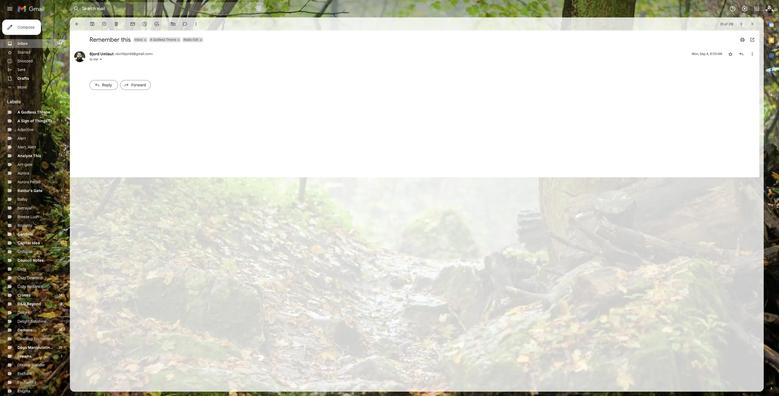 Task type: vqa. For each thing, say whether or not it's contained in the screenshot.
Radio Edit button
yes



Task type: locate. For each thing, give the bounding box(es) containing it.
radio edit button
[[182, 37, 199, 42]]

baldur's gate
[[17, 189, 42, 194]]

baldur's
[[17, 189, 33, 194]]

0 horizontal spatial godless
[[21, 110, 36, 115]]

a godless throne button
[[149, 37, 177, 42]]

1 vertical spatial dewdrop
[[17, 337, 33, 342]]

reply
[[102, 83, 112, 88]]

0 vertical spatial throne
[[166, 38, 176, 42]]

dreams
[[17, 355, 32, 360]]

beyond
[[27, 302, 41, 307]]

aurora petals link
[[17, 180, 40, 185]]

cozy down council
[[17, 267, 26, 272]]

a for 4
[[17, 110, 20, 115]]

25 down 18
[[59, 346, 62, 350]]

2 vertical spatial cozy
[[17, 285, 26, 290]]

of left 218
[[725, 22, 728, 26]]

a down labels
[[17, 110, 20, 115]]

0 vertical spatial to
[[90, 57, 93, 61]]

3 cozy from the top
[[17, 285, 26, 290]]

collapse
[[17, 250, 32, 255]]

petals
[[30, 180, 40, 185]]

of right the sign
[[30, 119, 34, 124]]

1 horizontal spatial 25
[[720, 22, 724, 26]]

reply link
[[90, 80, 118, 90]]

inbox right "this"
[[135, 38, 143, 42]]

tab list
[[764, 17, 779, 377]]

1 right idea
[[61, 241, 62, 245]]

godless up >
[[153, 38, 165, 42]]

candela
[[17, 232, 33, 237]]

1 21 from the top
[[59, 233, 62, 237]]

gate
[[34, 189, 42, 194]]

alert, alert
[[17, 145, 36, 150]]

cozy for cozy radiance
[[17, 285, 26, 290]]

lush
[[30, 215, 39, 220]]

4
[[60, 110, 62, 114]]

2 aurora from the top
[[17, 180, 29, 185]]

not starred image
[[728, 51, 733, 57]]

dewdrop enchanted link
[[17, 337, 53, 342]]

1 horizontal spatial a godless throne
[[150, 38, 176, 42]]

1 1 from the top
[[61, 119, 62, 123]]

218
[[729, 22, 733, 26]]

dewdrop down demons link
[[17, 337, 33, 342]]

0 vertical spatial aurora
[[17, 171, 29, 176]]

cozy up crimes
[[17, 285, 26, 290]]

2 1 from the top
[[61, 154, 62, 158]]

1 vertical spatial enchanted
[[17, 381, 36, 386]]

1 vertical spatial godless
[[21, 110, 36, 115]]

1 vertical spatial 21
[[59, 259, 62, 263]]

0 horizontal spatial a godless throne
[[17, 110, 50, 115]]

cozy down cozy link
[[17, 276, 26, 281]]

collapse link
[[17, 250, 32, 255]]

1 horizontal spatial godless
[[153, 38, 165, 42]]

dewdrop up radiance
[[27, 276, 43, 281]]

aurora down aurora link
[[17, 180, 29, 185]]

delight link
[[17, 311, 30, 316]]

capital idea
[[17, 241, 40, 246]]

2 vertical spatial a
[[17, 119, 20, 124]]

0 vertical spatial a
[[150, 38, 152, 42]]

a godless throne down labels heading at left
[[17, 110, 50, 115]]

delight down d&d
[[17, 311, 30, 316]]

throne down move to image
[[166, 38, 176, 42]]

to left come
[[48, 119, 52, 124]]

alert link
[[17, 136, 26, 141]]

0 vertical spatial 25
[[720, 22, 724, 26]]

0 horizontal spatial throne
[[37, 110, 50, 115]]

archive image
[[90, 21, 95, 27]]

inbox for inbox link on the left top of the page
[[17, 41, 28, 46]]

<
[[115, 52, 116, 56]]

1 vertical spatial to
[[48, 119, 52, 124]]

alert up the alert,
[[17, 136, 26, 141]]

a godless throne inside button
[[150, 38, 176, 42]]

1 right gate
[[61, 189, 62, 193]]

1 vertical spatial 25
[[59, 346, 62, 350]]

ballsy
[[17, 197, 28, 202]]

godless inside labels navigation
[[21, 110, 36, 115]]

0 vertical spatial a godless throne
[[150, 38, 176, 42]]

0 horizontal spatial 25
[[59, 346, 62, 350]]

1 vertical spatial alert
[[28, 145, 36, 150]]

1 for baldur's gate
[[61, 189, 62, 193]]

a godless throne link
[[17, 110, 50, 115]]

1
[[61, 119, 62, 123], [61, 154, 62, 158], [61, 189, 62, 193], [61, 241, 62, 245], [61, 355, 62, 359]]

enchanted link
[[17, 381, 36, 386]]

1 aurora from the top
[[17, 171, 29, 176]]

delight for delight link
[[17, 311, 30, 316]]

throne up things
[[37, 110, 50, 115]]

1 down 4
[[61, 119, 62, 123]]

0 horizontal spatial to
[[48, 119, 52, 124]]

sunshine
[[31, 320, 46, 325]]

a left the sign
[[17, 119, 20, 124]]

0 horizontal spatial of
[[30, 119, 34, 124]]

21 for council notes
[[59, 259, 62, 263]]

1 right this
[[61, 154, 62, 158]]

council notes
[[17, 259, 44, 263]]

aurora down art-gate
[[17, 171, 29, 176]]

inbox
[[135, 38, 143, 42], [17, 41, 28, 46]]

a godless throne
[[150, 38, 176, 42], [17, 110, 50, 115]]

0 vertical spatial godless
[[153, 38, 165, 42]]

throne inside button
[[166, 38, 176, 42]]

labels heading
[[7, 99, 58, 105]]

1 vertical spatial delight
[[17, 320, 30, 325]]

0 horizontal spatial alert
[[17, 136, 26, 141]]

alert,
[[17, 145, 27, 150]]

0 vertical spatial 21
[[59, 233, 62, 237]]

sign
[[21, 119, 29, 124]]

throne inside labels navigation
[[37, 110, 50, 115]]

more image
[[193, 21, 199, 27]]

adjective
[[17, 127, 34, 132]]

1 down the time
[[61, 355, 62, 359]]

throne for a godless throne button
[[166, 38, 176, 42]]

1 horizontal spatial to
[[90, 57, 93, 61]]

settings image
[[742, 5, 748, 12]]

godless for a godless throne button
[[153, 38, 165, 42]]

move to image
[[170, 21, 176, 27]]

alert up analyze this link
[[28, 145, 36, 150]]

cozy
[[17, 267, 26, 272], [17, 276, 26, 281], [17, 285, 26, 290]]

bjord umlaut cell
[[90, 52, 153, 57]]

bjord umlaut < sicritbjordd@gmail.com >
[[90, 52, 153, 57]]

enchanted down the enchant
[[17, 381, 36, 386]]

0 horizontal spatial inbox
[[17, 41, 28, 46]]

radio edit
[[184, 38, 198, 42]]

to me
[[90, 57, 98, 61]]

godless up the sign
[[21, 110, 36, 115]]

4,
[[707, 52, 709, 56]]

1 vertical spatial throne
[[37, 110, 50, 115]]

14
[[59, 294, 62, 298]]

inbox up starred at top left
[[17, 41, 28, 46]]

inbox inside button
[[135, 38, 143, 42]]

4 1 from the top
[[61, 241, 62, 245]]

come
[[53, 119, 64, 124]]

dewdrop enchanted
[[17, 337, 53, 342]]

candela link
[[17, 232, 33, 237]]

1 for dreams
[[61, 355, 62, 359]]

to inside labels navigation
[[48, 119, 52, 124]]

labels
[[7, 99, 21, 105]]

of
[[725, 22, 728, 26], [30, 119, 34, 124]]

None search field
[[70, 2, 266, 15]]

25
[[720, 22, 724, 26], [59, 346, 62, 350]]

enigma
[[17, 390, 30, 395]]

0 vertical spatial delight
[[17, 311, 30, 316]]

gate
[[25, 162, 32, 167]]

1 vertical spatial of
[[30, 119, 34, 124]]

inbox inside labels navigation
[[17, 41, 28, 46]]

148
[[57, 41, 62, 46]]

drafts
[[17, 76, 29, 81]]

1 horizontal spatial throne
[[166, 38, 176, 42]]

mark as unread image
[[130, 21, 135, 27]]

2 delight from the top
[[17, 320, 30, 325]]

cozy for cozy link
[[17, 267, 26, 272]]

throne
[[166, 38, 176, 42], [37, 110, 50, 115]]

0 vertical spatial alert
[[17, 136, 26, 141]]

aurora
[[17, 171, 29, 176], [17, 180, 29, 185]]

25 left 218
[[720, 22, 724, 26]]

1 vertical spatial a godless throne
[[17, 110, 50, 115]]

1 vertical spatial a
[[17, 110, 20, 115]]

to left me
[[90, 57, 93, 61]]

brutality link
[[17, 224, 32, 229]]

2 cozy from the top
[[17, 276, 26, 281]]

breeze
[[17, 215, 30, 220]]

0 vertical spatial cozy
[[17, 267, 26, 272]]

wander
[[32, 363, 45, 368]]

3 1 from the top
[[61, 189, 62, 193]]

1 cozy from the top
[[17, 267, 26, 272]]

25 inside labels navigation
[[59, 346, 62, 350]]

snoozed
[[17, 59, 33, 64]]

delete image
[[114, 21, 119, 27]]

godless inside a godless throne button
[[153, 38, 165, 42]]

a godless throne for a godless throne button
[[150, 38, 176, 42]]

1 delight from the top
[[17, 311, 30, 316]]

time
[[53, 346, 62, 351]]

1 vertical spatial aurora
[[17, 180, 29, 185]]

dreams link
[[17, 355, 32, 360]]

back to inbox image
[[74, 21, 80, 27]]

more
[[17, 85, 26, 90]]

1 vertical spatial cozy
[[17, 276, 26, 281]]

a godless throne inside labels navigation
[[17, 110, 50, 115]]

a right the inbox button
[[150, 38, 152, 42]]

enchanted up manipulating
[[34, 337, 53, 342]]

5 1 from the top
[[61, 355, 62, 359]]

show details image
[[99, 58, 102, 61]]

alert
[[17, 136, 26, 141], [28, 145, 36, 150]]

aurora for aurora link
[[17, 171, 29, 176]]

d&d
[[17, 302, 26, 307]]

0 vertical spatial of
[[725, 22, 728, 26]]

dewdrop
[[27, 276, 43, 281], [17, 337, 33, 342]]

older image
[[750, 21, 755, 27]]

a godless throne down add to tasks icon at the left top of page
[[150, 38, 176, 42]]

delight down delight link
[[17, 320, 30, 325]]

enigma link
[[17, 390, 30, 395]]

Search mail text field
[[82, 6, 240, 11]]

1 horizontal spatial inbox
[[135, 38, 143, 42]]

2 21 from the top
[[59, 259, 62, 263]]



Task type: describe. For each thing, give the bounding box(es) containing it.
0 vertical spatial dewdrop
[[27, 276, 43, 281]]

baldur's gate link
[[17, 189, 42, 194]]

8:00 am
[[710, 52, 722, 56]]

21 for candela
[[59, 233, 62, 237]]

a sign of things to come link
[[17, 119, 64, 124]]

dogs manipulating time link
[[17, 346, 62, 351]]

brutality
[[17, 224, 32, 229]]

1 horizontal spatial alert
[[28, 145, 36, 150]]

demons link
[[17, 328, 33, 333]]

aurora petals
[[17, 180, 40, 185]]

report spam image
[[102, 21, 107, 27]]

starred
[[17, 50, 30, 55]]

dreamy
[[17, 363, 31, 368]]

notes
[[33, 259, 44, 263]]

gmail image
[[17, 3, 47, 14]]

remember
[[90, 36, 120, 43]]

inbox link
[[17, 41, 28, 46]]

throne for a godless throne 'link' in the top of the page
[[37, 110, 50, 115]]

inbox button
[[133, 37, 143, 42]]

a sign of things to come
[[17, 119, 64, 124]]

umlaut
[[100, 52, 114, 57]]

analyze
[[17, 154, 32, 159]]

newer image
[[739, 21, 744, 27]]

enchant
[[17, 372, 32, 377]]

mon, sep 4, 8:00 am
[[692, 52, 722, 56]]

1 horizontal spatial of
[[725, 22, 728, 26]]

delight for delight sunshine
[[17, 320, 30, 325]]

>
[[151, 52, 153, 56]]

cozy radiance
[[17, 285, 43, 290]]

capital
[[17, 241, 31, 246]]

a inside a godless throne button
[[150, 38, 152, 42]]

Not starred checkbox
[[728, 51, 733, 57]]

crimes link
[[17, 293, 31, 298]]

support image
[[729, 5, 736, 12]]

things
[[35, 119, 47, 124]]

remember this
[[90, 36, 131, 43]]

betrayal
[[17, 206, 32, 211]]

ballsy link
[[17, 197, 28, 202]]

compose
[[17, 25, 35, 30]]

radio
[[184, 38, 192, 42]]

3
[[60, 302, 62, 307]]

0 vertical spatial enchanted
[[34, 337, 53, 342]]

25 for 25
[[59, 346, 62, 350]]

delight sunshine
[[17, 320, 46, 325]]

cozy for cozy dewdrop
[[17, 276, 26, 281]]

more button
[[0, 83, 66, 92]]

cozy dewdrop link
[[17, 276, 43, 281]]

18
[[59, 329, 62, 333]]

cozy link
[[17, 267, 26, 272]]

cozy radiance link
[[17, 285, 43, 290]]

a for 1
[[17, 119, 20, 124]]

idea
[[32, 241, 40, 246]]

forward
[[131, 83, 146, 88]]

main menu image
[[7, 5, 13, 12]]

add to tasks image
[[154, 21, 159, 27]]

d&d beyond link
[[17, 302, 41, 307]]

art-gate
[[17, 162, 32, 167]]

art-gate link
[[17, 162, 32, 167]]

radiance
[[27, 285, 43, 290]]

aurora for aurora petals
[[17, 180, 29, 185]]

a godless throne for a godless throne 'link' in the top of the page
[[17, 110, 50, 115]]

analyze this
[[17, 154, 41, 159]]

betrayal link
[[17, 206, 32, 211]]

mon, sep 4, 8:00 am cell
[[692, 51, 722, 57]]

breeze lush link
[[17, 215, 39, 220]]

enchant link
[[17, 372, 32, 377]]

aurora link
[[17, 171, 29, 176]]

1 for a sign of things to come
[[61, 119, 62, 123]]

1 for analyze this
[[61, 154, 62, 158]]

dreamy wander link
[[17, 363, 45, 368]]

1 for capital idea
[[61, 241, 62, 245]]

of inside labels navigation
[[30, 119, 34, 124]]

edit
[[193, 38, 198, 42]]

sent
[[17, 67, 25, 72]]

sicritbjordd@gmail.com
[[116, 52, 151, 56]]

starred link
[[17, 50, 30, 55]]

labels image
[[182, 21, 188, 27]]

breeze lush
[[17, 215, 39, 220]]

advanced search options image
[[253, 3, 264, 14]]

this
[[33, 154, 41, 159]]

analyze this link
[[17, 154, 41, 159]]

search mail image
[[72, 4, 81, 14]]

godless for a godless throne 'link' in the top of the page
[[21, 110, 36, 115]]

manipulating
[[28, 346, 52, 351]]

art-
[[17, 162, 25, 167]]

drafts link
[[17, 76, 29, 81]]

adjective link
[[17, 127, 34, 132]]

bjord
[[90, 52, 99, 57]]

sent link
[[17, 67, 25, 72]]

6
[[60, 76, 62, 81]]

labels navigation
[[0, 17, 70, 397]]

alert, alert link
[[17, 145, 36, 150]]

compose button
[[2, 20, 41, 35]]

25 for 25 of 218
[[720, 22, 724, 26]]

d&d beyond
[[17, 302, 41, 307]]

sep
[[700, 52, 706, 56]]

dreamy wander
[[17, 363, 45, 368]]

inbox for the inbox button
[[135, 38, 143, 42]]

snooze image
[[142, 21, 147, 27]]

crimes
[[17, 293, 31, 298]]

demons
[[17, 328, 33, 333]]

me
[[93, 57, 98, 61]]



